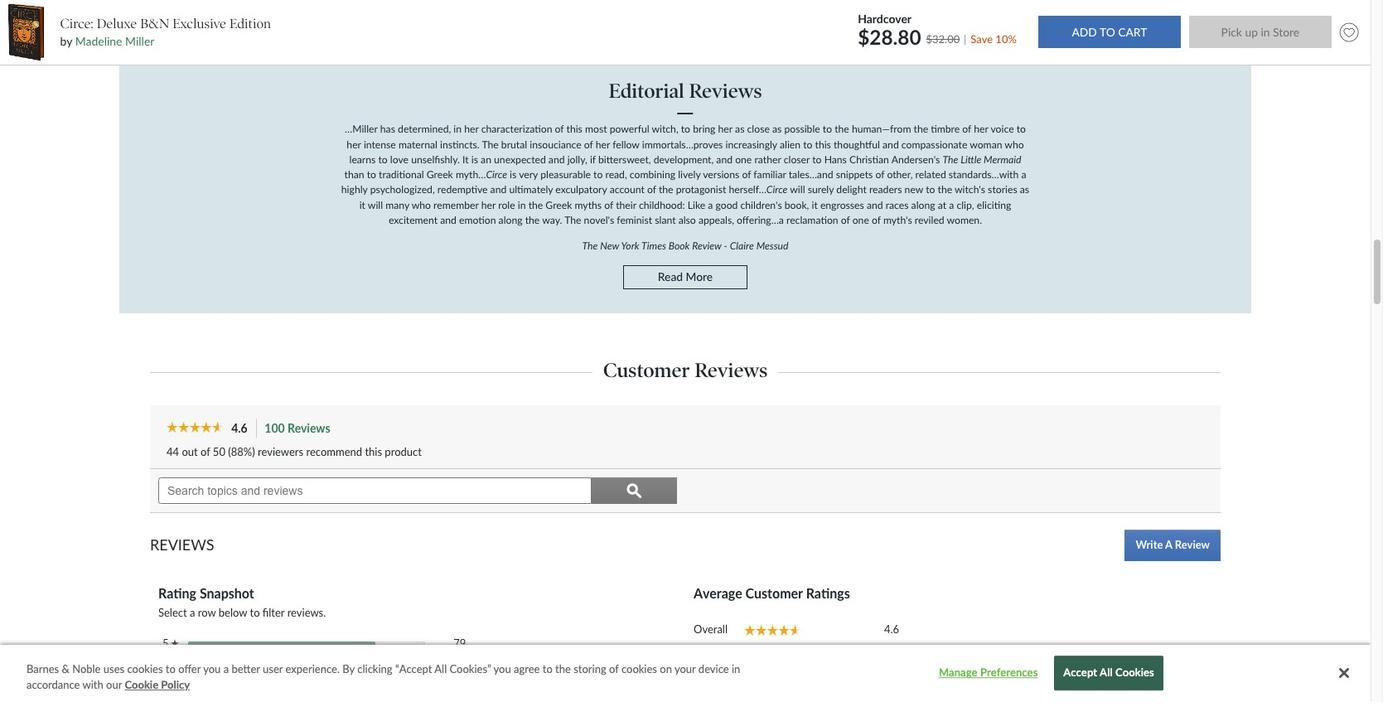 Task type: locate. For each thing, give the bounding box(es) containing it.
0 horizontal spatial greek
[[427, 168, 453, 181]]

1 horizontal spatial customer
[[746, 585, 803, 601]]

accept
[[1064, 666, 1098, 679]]

$28.80
[[858, 25, 921, 49]]

to inside rating snapshot select a row below to filter reviews.
[[250, 606, 260, 619]]

development,
[[654, 153, 714, 166]]

circe down familiar
[[767, 184, 788, 196]]

1 vertical spatial along
[[499, 214, 523, 226]]

love
[[390, 153, 409, 166]]

☆ inside 5 ☆
[[171, 639, 179, 648]]

1 horizontal spatial will
[[790, 184, 805, 196]]

as right stories
[[1020, 184, 1030, 196]]

write
[[1136, 538, 1163, 551]]

0 horizontal spatial one
[[735, 153, 752, 166]]

1 horizontal spatial greek
[[546, 199, 572, 211]]

0 vertical spatial ☆
[[171, 639, 179, 648]]

the left storing
[[555, 662, 571, 676]]

the up thoughtful
[[835, 123, 849, 135]]

review
[[1175, 538, 1210, 551]]

in right device
[[732, 662, 740, 676]]

way.
[[542, 214, 562, 226]]

in up instincts.
[[454, 123, 462, 135]]

to inside the little mermaid than to traditional greek myth… circe
[[367, 168, 376, 181]]

to up 'immortals…proves'
[[681, 123, 690, 135]]

determined,
[[398, 123, 451, 135]]

row
[[198, 606, 216, 619]]

0 vertical spatial one
[[735, 153, 752, 166]]

customer reviews
[[603, 358, 768, 382]]

their
[[616, 199, 636, 211]]

1 horizontal spatial all
[[1100, 666, 1113, 679]]

-
[[724, 240, 728, 252]]

you right the offer
[[203, 662, 221, 676]]

to down the possible
[[803, 138, 813, 151]]

the up childhood:
[[659, 184, 673, 196]]

to down if
[[594, 168, 603, 181]]

reviews for customer reviews
[[695, 358, 768, 382]]

$32.00
[[926, 32, 960, 45]]

0 vertical spatial greek
[[427, 168, 453, 181]]

the up an
[[482, 138, 499, 151]]

a left row
[[190, 606, 195, 619]]

2 you from the left
[[494, 662, 511, 676]]

customer
[[603, 358, 690, 382], [746, 585, 803, 601]]

mermaid
[[984, 153, 1022, 166]]

1 ☆ from the top
[[171, 639, 179, 648]]

2 vertical spatial ☆
[[171, 687, 179, 695]]

will left "many"
[[368, 199, 383, 211]]

miller
[[125, 34, 155, 48]]

a right write
[[1166, 538, 1173, 551]]

1 vertical spatial 4.6
[[884, 622, 899, 636]]

reviews for 100 reviews
[[288, 421, 330, 435]]

the right "way."
[[565, 214, 581, 226]]

this up the hans
[[815, 138, 831, 151]]

0 vertical spatial will
[[790, 184, 805, 196]]

cookies left the on at the left bottom
[[622, 662, 657, 676]]

cookie policy link
[[125, 678, 190, 694]]

filter
[[263, 606, 285, 619]]

1 horizontal spatial is
[[510, 168, 517, 181]]

4
[[162, 660, 171, 674]]

all left 11
[[435, 662, 447, 676]]

her left role
[[481, 199, 496, 211]]

in right role
[[518, 199, 526, 211]]

who up "mermaid"
[[1005, 138, 1024, 151]]

of left 50
[[201, 445, 210, 458]]

1 vertical spatial one
[[853, 214, 869, 226]]

the inside is very pleasurable to read, combining lively versions of familiar tales…and snippets of other, related standards…with a highly psychologized, redemptive and ultimately exculpatory account of the protagonist herself…
[[659, 184, 673, 196]]

0 horizontal spatial who
[[412, 199, 431, 211]]

greek down unselfishly.
[[427, 168, 453, 181]]

is right it
[[471, 153, 478, 166]]

1 horizontal spatial as
[[772, 123, 782, 135]]

1 vertical spatial greek
[[546, 199, 572, 211]]

2 horizontal spatial as
[[1020, 184, 1030, 196]]

intense
[[364, 138, 396, 151]]

slant
[[655, 214, 676, 226]]

100
[[265, 421, 285, 435]]

0 horizontal spatial it
[[359, 199, 365, 211]]

little
[[961, 153, 982, 166]]

☆
[[171, 639, 179, 648], [171, 663, 179, 671], [171, 687, 179, 695]]

1 horizontal spatial cookies
[[622, 662, 657, 676]]

at
[[938, 199, 947, 211]]

our
[[106, 678, 122, 692]]

along up reviled
[[911, 199, 935, 211]]

as left close
[[735, 123, 745, 135]]

2 vertical spatial in
[[732, 662, 740, 676]]

privacy alert dialog
[[0, 645, 1371, 702]]

to down the related
[[926, 184, 935, 196]]

to left 'filter'
[[250, 606, 260, 619]]

$28.80 $32.00
[[858, 25, 960, 49]]

1 vertical spatial ☆
[[171, 663, 179, 671]]

and
[[883, 138, 899, 151], [549, 153, 565, 166], [716, 153, 733, 166], [490, 184, 507, 196], [867, 199, 883, 211], [440, 214, 457, 226]]

circe: deluxe b&n exclusive edition image
[[8, 4, 44, 61]]

as right close
[[772, 123, 782, 135]]

greek up "way."
[[546, 199, 572, 211]]

this left most on the left
[[567, 123, 583, 135]]

eliciting
[[977, 199, 1012, 211]]

0 horizontal spatial circe
[[486, 168, 507, 181]]

women.
[[947, 214, 982, 226]]

possible
[[784, 123, 820, 135]]

who up excitement
[[412, 199, 431, 211]]

the left "little" at right
[[943, 153, 958, 166]]

protagonist
[[676, 184, 726, 196]]

3 ☆ from the top
[[171, 687, 179, 695]]

surely
[[808, 184, 834, 196]]

to
[[681, 123, 690, 135], [823, 123, 832, 135], [1017, 123, 1026, 135], [803, 138, 813, 151], [378, 153, 388, 166], [813, 153, 822, 166], [367, 168, 376, 181], [594, 168, 603, 181], [926, 184, 935, 196], [250, 606, 260, 619], [166, 662, 176, 676], [543, 662, 553, 676]]

2 vertical spatial this
[[365, 445, 382, 458]]

along down role
[[499, 214, 523, 226]]

better
[[232, 662, 260, 676]]

user
[[263, 662, 283, 676]]

it up "reclamation"
[[812, 199, 818, 211]]

0 vertical spatial 4.6
[[231, 421, 248, 435]]

of left myth's at the right top
[[872, 214, 881, 226]]

as
[[735, 123, 745, 135], [772, 123, 782, 135], [1020, 184, 1030, 196]]

cookies
[[1116, 666, 1155, 679]]

a left better
[[224, 662, 229, 676]]

recommend
[[306, 445, 362, 458]]

the up at
[[938, 184, 953, 196]]

☆ for 3
[[171, 687, 179, 695]]

to inside is very pleasurable to read, combining lively versions of familiar tales…and snippets of other, related standards…with a highly psychologized, redemptive and ultimately exculpatory account of the protagonist herself…
[[594, 168, 603, 181]]

2 horizontal spatial in
[[732, 662, 740, 676]]

is
[[471, 153, 478, 166], [510, 168, 517, 181]]

0 vertical spatial circe
[[486, 168, 507, 181]]

editorial
[[609, 79, 685, 103]]

1 it from the left
[[359, 199, 365, 211]]

preferences
[[981, 666, 1038, 679]]

None submit
[[1038, 16, 1181, 48], [1189, 16, 1332, 48], [1038, 16, 1181, 48], [1189, 16, 1332, 48]]

(88%)
[[228, 445, 255, 458]]

the little mermaid than to traditional greek myth… circe
[[344, 153, 1022, 181]]

1 horizontal spatial who
[[1005, 138, 1024, 151]]

of
[[555, 123, 564, 135], [963, 123, 972, 135], [584, 138, 593, 151], [742, 168, 751, 181], [876, 168, 885, 181], [647, 184, 656, 196], [604, 199, 613, 211], [841, 214, 850, 226], [872, 214, 881, 226], [201, 445, 210, 458], [609, 662, 619, 676]]

100 reviews link
[[264, 418, 340, 438]]

reviews for editorial reviews
[[689, 79, 762, 103]]

in inside the will surely delight readers new to the witch's stories as it will many who remember her role in the greek myths of their childhood: like a good children's book, it engrosses and races along at a clip, eliciting excitement and emotion along the way. the novel's feminist slant also appeals, offering…a reclamation of one of myth's reviled women.
[[518, 199, 526, 211]]

on
[[660, 662, 672, 676]]

0 horizontal spatial cookies
[[127, 662, 163, 676]]

0 vertical spatial who
[[1005, 138, 1024, 151]]

a inside button
[[1166, 538, 1173, 551]]

most
[[585, 123, 607, 135]]

to right the possible
[[823, 123, 832, 135]]

all right the accept
[[1100, 666, 1113, 679]]

0 horizontal spatial will
[[368, 199, 383, 211]]

the
[[482, 138, 499, 151], [943, 153, 958, 166], [565, 214, 581, 226], [582, 240, 598, 252]]

this for most
[[567, 123, 583, 135]]

0 horizontal spatial is
[[471, 153, 478, 166]]

1 horizontal spatial you
[[494, 662, 511, 676]]

accordance
[[27, 678, 80, 692]]

a right like
[[708, 199, 713, 211]]

this
[[567, 123, 583, 135], [815, 138, 831, 151], [365, 445, 382, 458]]

of right 'timbre'
[[963, 123, 972, 135]]

her right bring
[[718, 123, 733, 135]]

you left 'agree'
[[494, 662, 511, 676]]

1 vertical spatial will
[[368, 199, 383, 211]]

0 horizontal spatial this
[[365, 445, 382, 458]]

1 horizontal spatial this
[[567, 123, 583, 135]]

1 vertical spatial is
[[510, 168, 517, 181]]

all inside barnes & noble uses cookies to offer you a better user experience. by clicking "accept all cookies" you agree to the storing of cookies on your device in accordance with our
[[435, 662, 447, 676]]

☆ inside 4 ☆
[[171, 663, 179, 671]]

york
[[621, 240, 640, 252]]

this left product
[[365, 445, 382, 458]]

2 ☆ from the top
[[171, 663, 179, 671]]

than
[[344, 168, 364, 181]]

0 vertical spatial customer
[[603, 358, 690, 382]]

1 horizontal spatial one
[[853, 214, 869, 226]]

0 horizontal spatial as
[[735, 123, 745, 135]]

as inside the will surely delight readers new to the witch's stories as it will many who remember her role in the greek myths of their childhood: like a good children's book, it engrosses and races along at a clip, eliciting excitement and emotion along the way. the novel's feminist slant also appeals, offering…a reclamation of one of myth's reviled women.
[[1020, 184, 1030, 196]]

and up role
[[490, 184, 507, 196]]

races
[[886, 199, 909, 211]]

3
[[162, 684, 171, 697]]

it down highly
[[359, 199, 365, 211]]

redemptive
[[437, 184, 488, 196]]

children's
[[741, 199, 782, 211]]

cookies"
[[450, 662, 491, 676]]

2 cookies from the left
[[622, 662, 657, 676]]

1 vertical spatial this
[[815, 138, 831, 151]]

0 vertical spatial in
[[454, 123, 462, 135]]

accept all cookies button
[[1055, 656, 1164, 691]]

the up compassionate
[[914, 123, 928, 135]]

0 vertical spatial is
[[471, 153, 478, 166]]

1 horizontal spatial in
[[518, 199, 526, 211]]

44
[[167, 445, 179, 458]]

1 horizontal spatial 4.6
[[884, 622, 899, 636]]

cookies up the cookie
[[127, 662, 163, 676]]

1 vertical spatial who
[[412, 199, 431, 211]]

1 horizontal spatial along
[[911, 199, 935, 211]]

familiar
[[754, 168, 786, 181]]

add to wishlist image
[[1336, 19, 1363, 46]]

the inside the little mermaid than to traditional greek myth… circe
[[943, 153, 958, 166]]

compassionate
[[902, 138, 968, 151]]

to right than
[[367, 168, 376, 181]]

excitement
[[389, 214, 438, 226]]

0 horizontal spatial you
[[203, 662, 221, 676]]

greek inside the little mermaid than to traditional greek myth… circe
[[427, 168, 453, 181]]

a inside is very pleasurable to read, combining lively versions of familiar tales…and snippets of other, related standards…with a highly psychologized, redemptive and ultimately exculpatory account of the protagonist herself…
[[1022, 168, 1027, 181]]

1 vertical spatial circe
[[767, 184, 788, 196]]

is inside …miller has determined, in her characterization of this most powerful witch, to bring her as close as possible to the human—from the timbre of her voice to her intense maternal instincts. the brutal insouciance of her fellow immortals…proves increasingly alien to this thoughtful and compassionate woman who learns to love unselfishly. it is an unexpected and jolly, if bittersweet, development, and one rather closer to hans christian andersen's
[[471, 153, 478, 166]]

new
[[600, 240, 619, 252]]

0 vertical spatial along
[[911, 199, 935, 211]]

circe down an
[[486, 168, 507, 181]]

one down engrosses
[[853, 214, 869, 226]]

is left "very"
[[510, 168, 517, 181]]

1 cookies from the left
[[127, 662, 163, 676]]

2 horizontal spatial this
[[815, 138, 831, 151]]

save 10%
[[971, 32, 1017, 45]]

her up woman
[[974, 123, 989, 135]]

a
[[1022, 168, 1027, 181], [708, 199, 713, 211], [949, 199, 954, 211], [1166, 538, 1173, 551], [190, 606, 195, 619], [224, 662, 229, 676]]

edition
[[230, 16, 271, 31]]

offer
[[178, 662, 201, 676]]

will up book,
[[790, 184, 805, 196]]

0 vertical spatial this
[[567, 123, 583, 135]]

barnes
[[27, 662, 59, 676]]

to inside the will surely delight readers new to the witch's stories as it will many who remember her role in the greek myths of their childhood: like a good children's book, it engrosses and races along at a clip, eliciting excitement and emotion along the way. the novel's feminist slant also appeals, offering…a reclamation of one of myth's reviled women.
[[926, 184, 935, 196]]

of right storing
[[609, 662, 619, 676]]

in
[[454, 123, 462, 135], [518, 199, 526, 211], [732, 662, 740, 676]]

1 vertical spatial in
[[518, 199, 526, 211]]

lively
[[678, 168, 701, 181]]

0 horizontal spatial in
[[454, 123, 462, 135]]

this for product
[[365, 445, 382, 458]]

of left their
[[604, 199, 613, 211]]

one down increasingly at the top right
[[735, 153, 752, 166]]

to down intense
[[378, 153, 388, 166]]

☆ inside '3 ☆'
[[171, 687, 179, 695]]

reviews
[[689, 79, 762, 103], [695, 358, 768, 382], [288, 421, 330, 435], [150, 535, 214, 554]]

her down most on the left
[[596, 138, 610, 151]]

0 horizontal spatial all
[[435, 662, 447, 676]]

4 ☆
[[162, 660, 179, 674]]

a down "mermaid"
[[1022, 168, 1027, 181]]

79
[[454, 637, 466, 650]]

read,
[[605, 168, 627, 181]]

snippets
[[836, 168, 873, 181]]

1 horizontal spatial it
[[812, 199, 818, 211]]

device
[[699, 662, 729, 676]]

andersen's
[[892, 153, 940, 166]]

a inside barnes & noble uses cookies to offer you a better user experience. by clicking "accept all cookies" you agree to the storing of cookies on your device in accordance with our
[[224, 662, 229, 676]]



Task type: describe. For each thing, give the bounding box(es) containing it.
madeline miller link
[[75, 34, 155, 48]]

myths
[[575, 199, 602, 211]]

her inside the will surely delight readers new to the witch's stories as it will many who remember her role in the greek myths of their childhood: like a good children's book, it engrosses and races along at a clip, eliciting excitement and emotion along the way. the novel's feminist slant also appeals, offering…a reclamation of one of myth's reviled women.
[[481, 199, 496, 211]]

one inside …miller has determined, in her characterization of this most powerful witch, to bring her as close as possible to the human—from the timbre of her voice to her intense maternal instincts. the brutal insouciance of her fellow immortals…proves increasingly alien to this thoughtful and compassionate woman who learns to love unselfishly. it is an unexpected and jolly, if bittersweet, development, and one rather closer to hans christian andersen's
[[735, 153, 752, 166]]

read more button
[[624, 265, 747, 289]]

all inside button
[[1100, 666, 1113, 679]]

emotion
[[459, 214, 496, 226]]

reviews.
[[287, 606, 326, 619]]

to up tales…and on the top right of the page
[[813, 153, 822, 166]]

alien
[[780, 138, 801, 151]]

related
[[916, 168, 946, 181]]

1 vertical spatial customer
[[746, 585, 803, 601]]

in inside …miller has determined, in her characterization of this most powerful witch, to bring her as close as possible to the human—from the timbre of her voice to her intense maternal instincts. the brutal insouciance of her fellow immortals…proves increasingly alien to this thoughtful and compassionate woman who learns to love unselfishly. it is an unexpected and jolly, if bittersweet, development, and one rather closer to hans christian andersen's
[[454, 123, 462, 135]]

like
[[688, 199, 706, 211]]

Search topics and reviews search region search field
[[150, 469, 685, 512]]

the inside …miller has determined, in her characterization of this most powerful witch, to bring her as close as possible to the human—from the timbre of her voice to her intense maternal instincts. the brutal insouciance of her fellow immortals…proves increasingly alien to this thoughtful and compassionate woman who learns to love unselfishly. it is an unexpected and jolly, if bittersweet, development, and one rather closer to hans christian andersen's
[[482, 138, 499, 151]]

accept all cookies
[[1064, 666, 1155, 679]]

exclusive
[[173, 16, 226, 31]]

versions
[[703, 168, 740, 181]]

her up instincts.
[[464, 123, 479, 135]]

rating
[[158, 585, 196, 601]]

is very pleasurable to read, combining lively versions of familiar tales…and snippets of other, related standards…with a highly psychologized, redemptive and ultimately exculpatory account of the protagonist herself…
[[341, 168, 1027, 196]]

close
[[747, 123, 770, 135]]

overall
[[694, 622, 728, 636]]

noble
[[72, 662, 101, 676]]

of up herself…
[[742, 168, 751, 181]]

offering…a
[[737, 214, 784, 226]]

manage preferences
[[939, 666, 1038, 679]]

Search topics and reviews text field
[[158, 477, 592, 504]]

the left the new at left
[[582, 240, 598, 252]]

44 out of 50 (88%) reviewers recommend this product
[[167, 445, 422, 458]]

pleasurable
[[541, 168, 591, 181]]

deluxe
[[97, 16, 137, 31]]

jolly,
[[567, 153, 588, 166]]

and down readers at the right top of page
[[867, 199, 883, 211]]

book
[[669, 240, 690, 252]]

to right voice
[[1017, 123, 1026, 135]]

storing
[[574, 662, 607, 676]]

feminist
[[617, 214, 652, 226]]

a right at
[[949, 199, 954, 211]]

editorial reviews
[[609, 79, 762, 103]]

timbre
[[931, 123, 960, 135]]

also
[[679, 214, 696, 226]]

her down …miller
[[347, 138, 361, 151]]

rating snapshot select a row below to filter reviews.
[[158, 585, 326, 619]]

brutal
[[501, 138, 527, 151]]

who inside …miller has determined, in her characterization of this most powerful witch, to bring her as close as possible to the human—from the timbre of her voice to her intense maternal instincts. the brutal insouciance of her fellow immortals…proves increasingly alien to this thoughtful and compassionate woman who learns to love unselfishly. it is an unexpected and jolly, if bittersweet, development, and one rather closer to hans christian andersen's
[[1005, 138, 1024, 151]]

traditional
[[379, 168, 424, 181]]

is inside is very pleasurable to read, combining lively versions of familiar tales…and snippets of other, related standards…with a highly psychologized, redemptive and ultimately exculpatory account of the protagonist herself…
[[510, 168, 517, 181]]

1 you from the left
[[203, 662, 221, 676]]

account
[[610, 184, 645, 196]]

ϙ
[[627, 482, 642, 498]]

and down insouciance
[[549, 153, 565, 166]]

snapshot
[[200, 585, 254, 601]]

good
[[716, 199, 738, 211]]

1 horizontal spatial circe
[[767, 184, 788, 196]]

the left "way."
[[525, 214, 540, 226]]

by
[[60, 34, 72, 48]]

maternal
[[399, 138, 438, 151]]

clicking
[[357, 662, 393, 676]]

stories
[[988, 184, 1018, 196]]

christian
[[850, 153, 889, 166]]

new
[[905, 184, 923, 196]]

one inside the will surely delight readers new to the witch's stories as it will many who remember her role in the greek myths of their childhood: like a good children's book, it engrosses and races along at a clip, eliciting excitement and emotion along the way. the novel's feminist slant also appeals, offering…a reclamation of one of myth's reviled women.
[[853, 214, 869, 226]]

insouciance
[[530, 138, 582, 151]]

woman
[[970, 138, 1003, 151]]

average customer ratings
[[694, 585, 850, 601]]

psychologized,
[[370, 184, 435, 196]]

fellow
[[613, 138, 640, 151]]

hardcover
[[858, 11, 912, 25]]

b&n
[[140, 16, 169, 31]]

"accept
[[395, 662, 432, 676]]

will surely delight readers new to the witch's stories as it will many who remember her role in the greek myths of their childhood: like a good children's book, it engrosses and races along at a clip, eliciting excitement and emotion along the way. the novel's feminist slant also appeals, offering…a reclamation of one of myth's reviled women.
[[359, 184, 1030, 226]]

appeals,
[[699, 214, 734, 226]]

product
[[385, 445, 422, 458]]

standards…with
[[949, 168, 1019, 181]]

☆ for 5
[[171, 639, 179, 648]]

of down engrosses
[[841, 214, 850, 226]]

to right 'agree'
[[543, 662, 553, 676]]

circe: deluxe b&n exclusive edition by madeline miller
[[60, 16, 271, 48]]

circe inside the little mermaid than to traditional greek myth… circe
[[486, 168, 507, 181]]

☆ for 4
[[171, 663, 179, 671]]

and inside is very pleasurable to read, combining lively versions of familiar tales…and snippets of other, related standards…with a highly psychologized, redemptive and ultimately exculpatory account of the protagonist herself…
[[490, 184, 507, 196]]

cookie policy
[[125, 678, 190, 692]]

…miller has determined, in her characterization of this most powerful witch, to bring her as close as possible to the human—from the timbre of her voice to her intense maternal instincts. the brutal insouciance of her fellow immortals…proves increasingly alien to this thoughtful and compassionate woman who learns to love unselfishly. it is an unexpected and jolly, if bittersweet, development, and one rather closer to hans christian andersen's
[[345, 123, 1026, 166]]

the inside barnes & noble uses cookies to offer you a better user experience. by clicking "accept all cookies" you agree to the storing of cookies on your device in accordance with our
[[555, 662, 571, 676]]

circe:
[[60, 16, 93, 31]]

more
[[686, 269, 713, 283]]

100 reviews
[[265, 421, 330, 435]]

and down human—from
[[883, 138, 899, 151]]

in inside barnes & noble uses cookies to offer you a better user experience. by clicking "accept all cookies" you agree to the storing of cookies on your device in accordance with our
[[732, 662, 740, 676]]

madeline
[[75, 34, 122, 48]]

times
[[642, 240, 666, 252]]

0 horizontal spatial along
[[499, 214, 523, 226]]

the inside the will surely delight readers new to the witch's stories as it will many who remember her role in the greek myths of their childhood: like a good children's book, it engrosses and races along at a clip, eliciting excitement and emotion along the way. the novel's feminist slant also appeals, offering…a reclamation of one of myth's reviled women.
[[565, 214, 581, 226]]

hans
[[824, 153, 847, 166]]

of up if
[[584, 138, 593, 151]]

reclamation
[[787, 214, 839, 226]]

if
[[590, 153, 596, 166]]

manage preferences button
[[937, 657, 1040, 690]]

3 ☆
[[162, 684, 179, 697]]

witch,
[[652, 123, 679, 135]]

5
[[162, 637, 171, 650]]

0 horizontal spatial 4.6
[[231, 421, 248, 435]]

and down remember
[[440, 214, 457, 226]]

and up "versions"
[[716, 153, 733, 166]]

of up readers at the right top of page
[[876, 168, 885, 181]]

of inside barnes & noble uses cookies to offer you a better user experience. by clicking "accept all cookies" you agree to the storing of cookies on your device in accordance with our
[[609, 662, 619, 676]]

0 horizontal spatial customer
[[603, 358, 690, 382]]

by
[[343, 662, 355, 676]]

childhood:
[[639, 199, 685, 211]]

2 it from the left
[[812, 199, 818, 211]]

who inside the will surely delight readers new to the witch's stories as it will many who remember her role in the greek myths of their childhood: like a good children's book, it engrosses and races along at a clip, eliciting excitement and emotion along the way. the novel's feminist slant also appeals, offering…a reclamation of one of myth's reviled women.
[[412, 199, 431, 211]]

a inside rating snapshot select a row below to filter reviews.
[[190, 606, 195, 619]]

remember
[[434, 199, 479, 211]]

ϙ button
[[592, 477, 677, 504]]

of up insouciance
[[555, 123, 564, 135]]

ratings
[[806, 585, 850, 601]]

closer
[[784, 153, 810, 166]]

experience.
[[286, 662, 340, 676]]

to up policy
[[166, 662, 176, 676]]

engrosses
[[821, 199, 864, 211]]

greek inside the will surely delight readers new to the witch's stories as it will many who remember her role in the greek myths of their childhood: like a good children's book, it engrosses and races along at a clip, eliciting excitement and emotion along the way. the novel's feminist slant also appeals, offering…a reclamation of one of myth's reviled women.
[[546, 199, 572, 211]]

unexpected
[[494, 153, 546, 166]]

the down ultimately
[[529, 199, 543, 211]]

myth's
[[883, 214, 912, 226]]

average
[[694, 585, 742, 601]]

of down combining
[[647, 184, 656, 196]]

many
[[386, 199, 409, 211]]

rather
[[755, 153, 781, 166]]



Task type: vqa. For each thing, say whether or not it's contained in the screenshot.
The $28.80
yes



